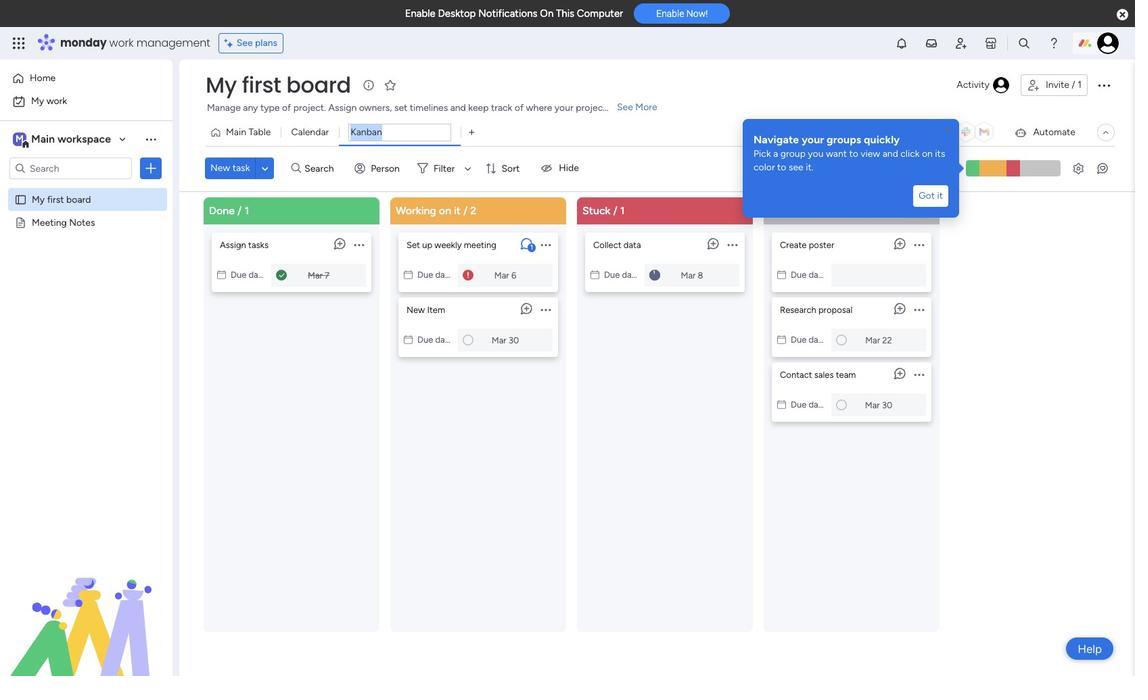 Task type: describe. For each thing, give the bounding box(es) containing it.
1 vertical spatial board
[[66, 194, 91, 205]]

1 vertical spatial options image
[[144, 162, 158, 175]]

my inside option
[[31, 95, 44, 107]]

invite / 1
[[1046, 79, 1082, 91]]

mar for research proposal
[[866, 335, 880, 345]]

help button
[[1067, 638, 1114, 660]]

main for main table
[[226, 127, 246, 138]]

home
[[30, 72, 56, 84]]

due for contact
[[791, 400, 807, 410]]

project
[[576, 102, 607, 114]]

plans
[[255, 37, 278, 49]]

set up weekly meeting
[[407, 240, 497, 250]]

desktop
[[438, 7, 476, 20]]

on
[[540, 7, 554, 20]]

due date for data
[[604, 270, 640, 280]]

manage
[[207, 102, 241, 114]]

search everything image
[[1018, 37, 1031, 50]]

research
[[780, 305, 817, 315]]

0 vertical spatial my first board
[[206, 70, 351, 100]]

3
[[837, 204, 843, 217]]

2
[[470, 204, 477, 217]]

0 vertical spatial first
[[242, 70, 281, 100]]

1 inside list box
[[530, 243, 533, 251]]

automate button
[[1009, 122, 1081, 143]]

dapulse close image
[[1117, 8, 1129, 22]]

not started / 3
[[769, 204, 843, 217]]

my work link
[[8, 91, 164, 112]]

date for data
[[622, 270, 640, 280]]

you
[[808, 148, 824, 160]]

integrate
[[896, 127, 935, 138]]

main table
[[226, 127, 271, 138]]

it.
[[806, 162, 814, 173]]

collect
[[593, 240, 622, 250]]

update feed image
[[925, 37, 939, 50]]

first inside list box
[[47, 194, 64, 205]]

monday marketplace image
[[985, 37, 998, 50]]

7
[[325, 270, 330, 280]]

item
[[427, 305, 445, 315]]

1 vertical spatial it
[[454, 204, 461, 217]]

research proposal
[[780, 305, 853, 315]]

public board image for my first board
[[14, 193, 27, 206]]

team
[[836, 370, 856, 380]]

stuck / 1
[[583, 204, 625, 217]]

group
[[781, 148, 806, 160]]

calendar button
[[281, 122, 339, 143]]

enable for enable desktop notifications on this computer
[[405, 7, 436, 20]]

2 vertical spatial options image
[[914, 232, 925, 257]]

click
[[901, 148, 920, 160]]

automate
[[1034, 127, 1076, 138]]

filter
[[434, 163, 455, 174]]

date for poster
[[809, 270, 827, 280]]

list box for not started
[[772, 227, 932, 422]]

1 for done / 1
[[245, 204, 249, 217]]

now!
[[687, 8, 708, 19]]

0 horizontal spatial lottie animation element
[[0, 540, 173, 677]]

notifications image
[[895, 37, 909, 50]]

contact sales team
[[780, 370, 856, 380]]

0 horizontal spatial your
[[555, 102, 574, 114]]

pick
[[754, 148, 771, 160]]

new task
[[210, 163, 250, 174]]

home option
[[8, 68, 164, 89]]

monday work management
[[60, 35, 210, 51]]

view
[[861, 148, 880, 160]]

options image for contact sales team
[[914, 362, 925, 387]]

see for see plans
[[237, 37, 253, 49]]

my work option
[[8, 91, 164, 112]]

person button
[[349, 158, 408, 179]]

invite
[[1046, 79, 1070, 91]]

collect data
[[593, 240, 641, 250]]

options image for research proposal
[[914, 297, 925, 322]]

v2 search image
[[291, 161, 301, 176]]

where
[[526, 102, 552, 114]]

set
[[407, 240, 420, 250]]

see plans
[[237, 37, 278, 49]]

work for my
[[46, 95, 67, 107]]

notes
[[69, 217, 95, 228]]

due for set
[[417, 270, 433, 280]]

filter button
[[412, 158, 476, 179]]

enable desktop notifications on this computer
[[405, 7, 623, 20]]

1 horizontal spatial lottie animation element
[[743, 119, 959, 122]]

owners,
[[359, 102, 392, 114]]

arrow down image
[[460, 161, 476, 177]]

mar 6
[[494, 270, 516, 280]]

assign tasks
[[220, 240, 269, 250]]

create
[[780, 240, 807, 250]]

add view image
[[469, 128, 475, 138]]

calendar
[[291, 127, 329, 138]]

done
[[209, 204, 235, 217]]

working
[[396, 204, 436, 217]]

v2 calendar view small outline image for collect data
[[591, 270, 600, 280]]

poster
[[809, 240, 835, 250]]

mar 22
[[866, 335, 892, 345]]

due date for tasks
[[231, 270, 266, 280]]

help image
[[1047, 37, 1061, 50]]

task
[[233, 163, 250, 174]]

due date for proposal
[[791, 335, 827, 345]]

1 for stuck / 1
[[620, 204, 625, 217]]

v2 calendar view small outline image for new item
[[404, 335, 413, 345]]

30 for new item
[[509, 335, 519, 345]]

navigate
[[754, 133, 799, 146]]

my up manage
[[206, 70, 237, 100]]

got it
[[919, 190, 943, 202]]

workspace options image
[[144, 132, 158, 146]]

meeting
[[464, 240, 497, 250]]

add to favorites image
[[383, 78, 397, 92]]

meeting
[[32, 217, 67, 228]]

my first board inside list box
[[32, 194, 91, 205]]

notifications
[[478, 7, 538, 20]]

sort
[[502, 163, 520, 174]]

angle down image
[[262, 164, 268, 174]]

my work
[[31, 95, 67, 107]]

see
[[789, 162, 804, 173]]

lottie animation image
[[0, 540, 173, 677]]

it inside button
[[937, 190, 943, 202]]

mar for set up weekly meeting
[[494, 270, 509, 280]]

timelines
[[410, 102, 448, 114]]

collapse board header image
[[1101, 127, 1112, 138]]

workspace image
[[13, 132, 26, 147]]

groups
[[827, 133, 862, 146]]

hide
[[559, 163, 579, 174]]

sales
[[815, 370, 834, 380]]

new task button
[[205, 158, 255, 179]]

stands.
[[609, 102, 639, 114]]

v2 calendar view small outline image for create poster
[[777, 270, 786, 280]]

any
[[243, 102, 258, 114]]

stuck
[[583, 204, 611, 217]]

1 horizontal spatial to
[[849, 148, 859, 160]]

due for collect
[[604, 270, 620, 280]]

main for main workspace
[[31, 133, 55, 145]]

track
[[491, 102, 513, 114]]

manage any type of project. assign owners, set timelines and keep track of where your project stands.
[[207, 102, 639, 114]]

weekly
[[435, 240, 462, 250]]

due date for sales
[[791, 400, 827, 410]]

started
[[791, 204, 827, 217]]

v2 calendar view small outline image for contact sales team
[[777, 400, 786, 410]]

this
[[556, 7, 575, 20]]

v2 overdue deadline image
[[463, 269, 474, 281]]

0 vertical spatial options image
[[1096, 77, 1112, 93]]

date for proposal
[[809, 335, 827, 345]]

6
[[511, 270, 516, 280]]

list box containing my first board
[[0, 185, 173, 416]]

mar 30 for new item
[[492, 335, 519, 345]]

tasks
[[248, 240, 269, 250]]

close image
[[943, 125, 954, 135]]

public board image for meeting notes
[[14, 216, 27, 229]]

and inside navigate your groups quickly pick a group you want to view and click on its color to see it.
[[883, 148, 898, 160]]

workspace selection element
[[13, 131, 113, 149]]

22
[[883, 335, 892, 345]]

on inside row group
[[439, 204, 451, 217]]



Task type: locate. For each thing, give the bounding box(es) containing it.
1 of from the left
[[282, 102, 291, 114]]

up
[[422, 240, 432, 250]]

0 horizontal spatial on
[[439, 204, 451, 217]]

0 horizontal spatial board
[[66, 194, 91, 205]]

mar 30
[[492, 335, 519, 345], [865, 400, 893, 410]]

new item
[[407, 305, 445, 315]]

/ right "invite"
[[1072, 79, 1076, 91]]

due for create
[[791, 270, 807, 280]]

date for up
[[435, 270, 453, 280]]

1 public board image from the top
[[14, 193, 27, 206]]

v2 calendar view small outline image
[[404, 270, 413, 280], [591, 270, 600, 280]]

due date down the item
[[417, 335, 453, 345]]

main right workspace image
[[31, 133, 55, 145]]

enable inside button
[[656, 8, 684, 19]]

v2 calendar view small outline image down new item
[[404, 335, 413, 345]]

0 horizontal spatial main
[[31, 133, 55, 145]]

date for item
[[435, 335, 453, 345]]

30 for contact sales team
[[882, 400, 893, 410]]

/ right stuck
[[613, 204, 618, 217]]

mar 30 for contact sales team
[[865, 400, 893, 410]]

1 right done
[[245, 204, 249, 217]]

due for assign
[[231, 270, 247, 280]]

options image down workspace options image
[[144, 162, 158, 175]]

board up project.
[[286, 70, 351, 100]]

0 horizontal spatial my first board
[[32, 194, 91, 205]]

main inside 'main table' button
[[226, 127, 246, 138]]

work inside option
[[46, 95, 67, 107]]

enable now!
[[656, 8, 708, 19]]

2 of from the left
[[515, 102, 524, 114]]

mar down mar 22
[[865, 400, 880, 410]]

new inside button
[[210, 163, 230, 174]]

0 vertical spatial new
[[210, 163, 230, 174]]

30 down 22
[[882, 400, 893, 410]]

my inside list box
[[32, 194, 45, 205]]

1 horizontal spatial new
[[407, 305, 425, 315]]

1 vertical spatial see
[[617, 101, 633, 113]]

options image for assign tasks
[[354, 232, 364, 257]]

and left keep
[[450, 102, 466, 114]]

date down research proposal
[[809, 335, 827, 345]]

due date down create poster on the top of the page
[[791, 270, 827, 280]]

mar left 22
[[866, 335, 880, 345]]

option
[[0, 187, 173, 190]]

0 vertical spatial work
[[109, 35, 134, 51]]

1 horizontal spatial v2 calendar view small outline image
[[591, 270, 600, 280]]

due down "contact"
[[791, 400, 807, 410]]

new left the item
[[407, 305, 425, 315]]

enable left the desktop
[[405, 7, 436, 20]]

v2 calendar view small outline image for set up weekly meeting
[[404, 270, 413, 280]]

1 vertical spatial your
[[802, 133, 824, 146]]

0 horizontal spatial options image
[[144, 162, 158, 175]]

due down new item
[[417, 335, 433, 345]]

my first board
[[206, 70, 351, 100], [32, 194, 91, 205]]

got it button
[[913, 185, 949, 207]]

1 horizontal spatial first
[[242, 70, 281, 100]]

mar 7
[[308, 270, 330, 280]]

mar left the 7
[[308, 270, 323, 280]]

enable now! button
[[634, 4, 730, 24]]

mar left 8
[[681, 270, 696, 280]]

v2 calendar view small outline image for research proposal
[[777, 335, 786, 345]]

1 vertical spatial to
[[778, 162, 787, 173]]

0 horizontal spatial and
[[450, 102, 466, 114]]

select product image
[[12, 37, 26, 50]]

0 vertical spatial see
[[237, 37, 253, 49]]

0 horizontal spatial of
[[282, 102, 291, 114]]

1 v2 calendar view small outline image from the left
[[404, 270, 413, 280]]

1 vertical spatial and
[[883, 148, 898, 160]]

1 horizontal spatial and
[[883, 148, 898, 160]]

mar
[[308, 270, 323, 280], [494, 270, 509, 280], [681, 270, 696, 280], [492, 335, 507, 345], [866, 335, 880, 345], [865, 400, 880, 410]]

quickly
[[864, 133, 900, 146]]

navigate your groups quickly pick a group you want to view and click on its color to see it.
[[754, 133, 948, 173]]

1 horizontal spatial it
[[937, 190, 943, 202]]

1 horizontal spatial assign
[[328, 102, 357, 114]]

due date down the contact sales team on the bottom of page
[[791, 400, 827, 410]]

1 horizontal spatial work
[[109, 35, 134, 51]]

/ right done
[[238, 204, 242, 217]]

v2 calendar view small outline image down 'assign tasks'
[[217, 270, 226, 280]]

1 vertical spatial mar 30
[[865, 400, 893, 410]]

done / 1
[[209, 204, 249, 217]]

2 public board image from the top
[[14, 216, 27, 229]]

1 horizontal spatial on
[[922, 148, 933, 160]]

mar down mar 6
[[492, 335, 507, 345]]

mar for collect data
[[681, 270, 696, 280]]

list box containing set up weekly meeting
[[399, 227, 558, 357]]

1 vertical spatial my first board
[[32, 194, 91, 205]]

first
[[242, 70, 281, 100], [47, 194, 64, 205]]

due for research
[[791, 335, 807, 345]]

1
[[1078, 79, 1082, 91], [245, 204, 249, 217], [620, 204, 625, 217], [530, 243, 533, 251]]

/
[[1072, 79, 1076, 91], [238, 204, 242, 217], [464, 204, 468, 217], [613, 204, 618, 217], [830, 204, 834, 217]]

1 horizontal spatial 30
[[882, 400, 893, 410]]

assign inside row group
[[220, 240, 246, 250]]

mar for new item
[[492, 335, 507, 345]]

due date down up
[[417, 270, 453, 280]]

1 horizontal spatial main
[[226, 127, 246, 138]]

1 inside button
[[1078, 79, 1082, 91]]

v2 calendar view small outline image down collect
[[591, 270, 600, 280]]

your
[[555, 102, 574, 114], [802, 133, 824, 146]]

/ left 2 in the top left of the page
[[464, 204, 468, 217]]

date down poster
[[809, 270, 827, 280]]

navigate your groups quickly heading
[[754, 133, 949, 148]]

My first board field
[[202, 70, 354, 100]]

m
[[16, 133, 24, 145]]

see plans button
[[218, 33, 284, 53]]

0 horizontal spatial mar 30
[[492, 335, 519, 345]]

1 vertical spatial new
[[407, 305, 425, 315]]

v2 calendar view small outline image down create
[[777, 270, 786, 280]]

options image right invite / 1
[[1096, 77, 1112, 93]]

0 vertical spatial to
[[849, 148, 859, 160]]

due down create
[[791, 270, 807, 280]]

mar 30 down mar 22
[[865, 400, 893, 410]]

0 vertical spatial on
[[922, 148, 933, 160]]

work right monday
[[109, 35, 134, 51]]

0 vertical spatial board
[[286, 70, 351, 100]]

1 vertical spatial public board image
[[14, 216, 27, 229]]

1 horizontal spatial my first board
[[206, 70, 351, 100]]

options image for set up weekly meeting
[[541, 232, 551, 257]]

30 down 6
[[509, 335, 519, 345]]

of right the track
[[515, 102, 524, 114]]

0 horizontal spatial assign
[[220, 240, 246, 250]]

see inside see more link
[[617, 101, 633, 113]]

date down the item
[[435, 335, 453, 345]]

board up notes
[[66, 194, 91, 205]]

see
[[237, 37, 253, 49], [617, 101, 633, 113]]

1 right meeting in the left top of the page
[[530, 243, 533, 251]]

/ for invite
[[1072, 79, 1076, 91]]

type
[[260, 102, 280, 114]]

0 horizontal spatial v2 calendar view small outline image
[[404, 270, 413, 280]]

public board image
[[14, 193, 27, 206], [14, 216, 27, 229]]

date down data
[[622, 270, 640, 280]]

/ for stuck
[[613, 204, 618, 217]]

0 horizontal spatial see
[[237, 37, 253, 49]]

None field
[[349, 124, 452, 141]]

data
[[624, 240, 641, 250]]

see more
[[617, 101, 657, 113]]

show board description image
[[360, 78, 377, 92]]

kendall parks image
[[1098, 32, 1119, 54]]

0 vertical spatial it
[[937, 190, 943, 202]]

project.
[[293, 102, 326, 114]]

main inside workspace selection element
[[31, 133, 55, 145]]

your right where
[[555, 102, 574, 114]]

2 horizontal spatial options image
[[1096, 77, 1112, 93]]

v2 calendar view small outline image down "contact"
[[777, 400, 786, 410]]

due down collect
[[604, 270, 620, 280]]

list box
[[0, 185, 173, 416], [399, 227, 558, 357], [772, 227, 932, 422]]

due down 'assign tasks'
[[231, 270, 247, 280]]

new for new item
[[407, 305, 425, 315]]

my
[[206, 70, 237, 100], [31, 95, 44, 107], [32, 194, 45, 205]]

assign left tasks at the top left of page
[[220, 240, 246, 250]]

it right the got
[[937, 190, 943, 202]]

options image
[[354, 232, 364, 257], [541, 232, 551, 257], [728, 232, 738, 257], [541, 297, 551, 322], [914, 297, 925, 322], [914, 362, 925, 387]]

a
[[774, 148, 778, 160]]

due down research
[[791, 335, 807, 345]]

table
[[249, 127, 271, 138]]

options image
[[1096, 77, 1112, 93], [144, 162, 158, 175], [914, 232, 925, 257]]

mar for contact sales team
[[865, 400, 880, 410]]

it
[[937, 190, 943, 202], [454, 204, 461, 217]]

lottie animation element
[[743, 119, 959, 122], [0, 540, 173, 677]]

due date for poster
[[791, 270, 827, 280]]

mar left 6
[[494, 270, 509, 280]]

options image for collect data
[[728, 232, 738, 257]]

on left its
[[922, 148, 933, 160]]

meeting notes
[[32, 217, 95, 228]]

mar 8
[[681, 270, 703, 280]]

2 v2 calendar view small outline image from the left
[[591, 270, 600, 280]]

/ left 3
[[830, 204, 834, 217]]

to left see
[[778, 162, 787, 173]]

1 horizontal spatial options image
[[914, 232, 925, 257]]

0 vertical spatial 30
[[509, 335, 519, 345]]

of right type on the top left
[[282, 102, 291, 114]]

work for monday
[[109, 35, 134, 51]]

mar 30 down mar 6
[[492, 335, 519, 345]]

working on it / 2
[[396, 204, 477, 217]]

30
[[509, 335, 519, 345], [882, 400, 893, 410]]

/ for done
[[238, 204, 242, 217]]

0 horizontal spatial to
[[778, 162, 787, 173]]

keep
[[468, 102, 489, 114]]

see for see more
[[617, 101, 633, 113]]

person
[[371, 163, 400, 174]]

of
[[282, 102, 291, 114], [515, 102, 524, 114]]

1 horizontal spatial your
[[802, 133, 824, 146]]

on left 2 in the top left of the page
[[439, 204, 451, 217]]

main left table
[[226, 127, 246, 138]]

0 horizontal spatial list box
[[0, 185, 173, 416]]

new left task
[[210, 163, 230, 174]]

management
[[136, 35, 210, 51]]

my first board up meeting notes
[[32, 194, 91, 205]]

my up 'meeting'
[[32, 194, 45, 205]]

my down home on the left of the page
[[31, 95, 44, 107]]

0 vertical spatial public board image
[[14, 193, 27, 206]]

first up 'meeting'
[[47, 194, 64, 205]]

enable left now!
[[656, 8, 684, 19]]

and
[[450, 102, 466, 114], [883, 148, 898, 160]]

/ inside button
[[1072, 79, 1076, 91]]

public board image left 'meeting'
[[14, 216, 27, 229]]

my first board up type on the top left
[[206, 70, 351, 100]]

0 vertical spatial assign
[[328, 102, 357, 114]]

1 for invite / 1
[[1078, 79, 1082, 91]]

v2 calendar view small outline image
[[217, 270, 226, 280], [777, 270, 786, 280], [404, 335, 413, 345], [777, 335, 786, 345], [777, 400, 786, 410]]

due date for up
[[417, 270, 453, 280]]

on inside navigate your groups quickly pick a group you want to view and click on its color to see it.
[[922, 148, 933, 160]]

due date down research proposal
[[791, 335, 827, 345]]

0 vertical spatial your
[[555, 102, 574, 114]]

it left 2 in the top left of the page
[[454, 204, 461, 217]]

Search field
[[301, 159, 342, 178]]

see left the more
[[617, 101, 633, 113]]

date for sales
[[809, 400, 827, 410]]

activity button
[[952, 74, 1016, 96]]

more
[[636, 101, 657, 113]]

enable for enable now!
[[656, 8, 684, 19]]

to down navigate your groups quickly heading
[[849, 148, 859, 160]]

work
[[109, 35, 134, 51], [46, 95, 67, 107]]

2 horizontal spatial list box
[[772, 227, 932, 422]]

assign
[[328, 102, 357, 114], [220, 240, 246, 250]]

and down 'quickly'
[[883, 148, 898, 160]]

0 vertical spatial and
[[450, 102, 466, 114]]

row group containing done
[[201, 197, 948, 677]]

0 horizontal spatial it
[[454, 204, 461, 217]]

due date for item
[[417, 335, 453, 345]]

computer
[[577, 7, 623, 20]]

hide button
[[532, 158, 587, 179]]

row group
[[201, 197, 948, 677]]

integrate button
[[873, 118, 1004, 147]]

8
[[698, 270, 703, 280]]

v2 calendar view small outline image for assign tasks
[[217, 270, 226, 280]]

1 vertical spatial on
[[439, 204, 451, 217]]

your inside navigate your groups quickly pick a group you want to view and click on its color to see it.
[[802, 133, 824, 146]]

v2 calendar view small outline image down research
[[777, 335, 786, 345]]

v2 calendar view small outline image down set
[[404, 270, 413, 280]]

assign right project.
[[328, 102, 357, 114]]

first up type on the top left
[[242, 70, 281, 100]]

0 vertical spatial lottie animation element
[[743, 119, 959, 122]]

1 horizontal spatial of
[[515, 102, 524, 114]]

due date down 'assign tasks'
[[231, 270, 266, 280]]

options image for new item
[[541, 297, 551, 322]]

0 horizontal spatial first
[[47, 194, 64, 205]]

1 horizontal spatial list box
[[399, 227, 558, 357]]

1 right "invite"
[[1078, 79, 1082, 91]]

date left v2 done deadline icon
[[249, 270, 266, 280]]

your up 'you' at the top
[[802, 133, 824, 146]]

sort button
[[480, 158, 528, 179]]

mar for assign tasks
[[308, 270, 323, 280]]

list box for working on it
[[399, 227, 558, 357]]

v2 done deadline image
[[276, 269, 287, 281]]

0 horizontal spatial enable
[[405, 7, 436, 20]]

date for tasks
[[249, 270, 266, 280]]

create poster
[[780, 240, 835, 250]]

1 horizontal spatial board
[[286, 70, 351, 100]]

date left v2 overdue deadline icon
[[435, 270, 453, 280]]

want
[[826, 148, 847, 160]]

0 horizontal spatial new
[[210, 163, 230, 174]]

date down the contact sales team on the bottom of page
[[809, 400, 827, 410]]

got
[[919, 190, 935, 202]]

invite members image
[[955, 37, 968, 50]]

1 vertical spatial first
[[47, 194, 64, 205]]

1 horizontal spatial enable
[[656, 8, 684, 19]]

see left plans
[[237, 37, 253, 49]]

1 vertical spatial lottie animation element
[[0, 540, 173, 677]]

main workspace
[[31, 133, 111, 145]]

list box containing create poster
[[772, 227, 932, 422]]

Search in workspace field
[[28, 161, 113, 176]]

1 horizontal spatial see
[[617, 101, 633, 113]]

monday
[[60, 35, 107, 51]]

due down up
[[417, 270, 433, 280]]

options image down the got
[[914, 232, 925, 257]]

1 vertical spatial 30
[[882, 400, 893, 410]]

board
[[286, 70, 351, 100], [66, 194, 91, 205]]

0 horizontal spatial work
[[46, 95, 67, 107]]

1 right stuck
[[620, 204, 625, 217]]

0 horizontal spatial 30
[[509, 335, 519, 345]]

new inside list box
[[407, 305, 425, 315]]

see more link
[[616, 101, 659, 114]]

see inside see plans button
[[237, 37, 253, 49]]

work down home on the left of the page
[[46, 95, 67, 107]]

1 vertical spatial work
[[46, 95, 67, 107]]

set
[[394, 102, 408, 114]]

color
[[754, 162, 775, 173]]

1 vertical spatial assign
[[220, 240, 246, 250]]

public board image down workspace image
[[14, 193, 27, 206]]

due for new
[[417, 335, 433, 345]]

its
[[935, 148, 946, 160]]

due date down collect data
[[604, 270, 640, 280]]

0 vertical spatial mar 30
[[492, 335, 519, 345]]

workspace
[[57, 133, 111, 145]]

new for new task
[[210, 163, 230, 174]]

proposal
[[819, 305, 853, 315]]

1 horizontal spatial mar 30
[[865, 400, 893, 410]]

invite / 1 button
[[1021, 74, 1088, 96]]



Task type: vqa. For each thing, say whether or not it's contained in the screenshot.
Add new group BUTTON
no



